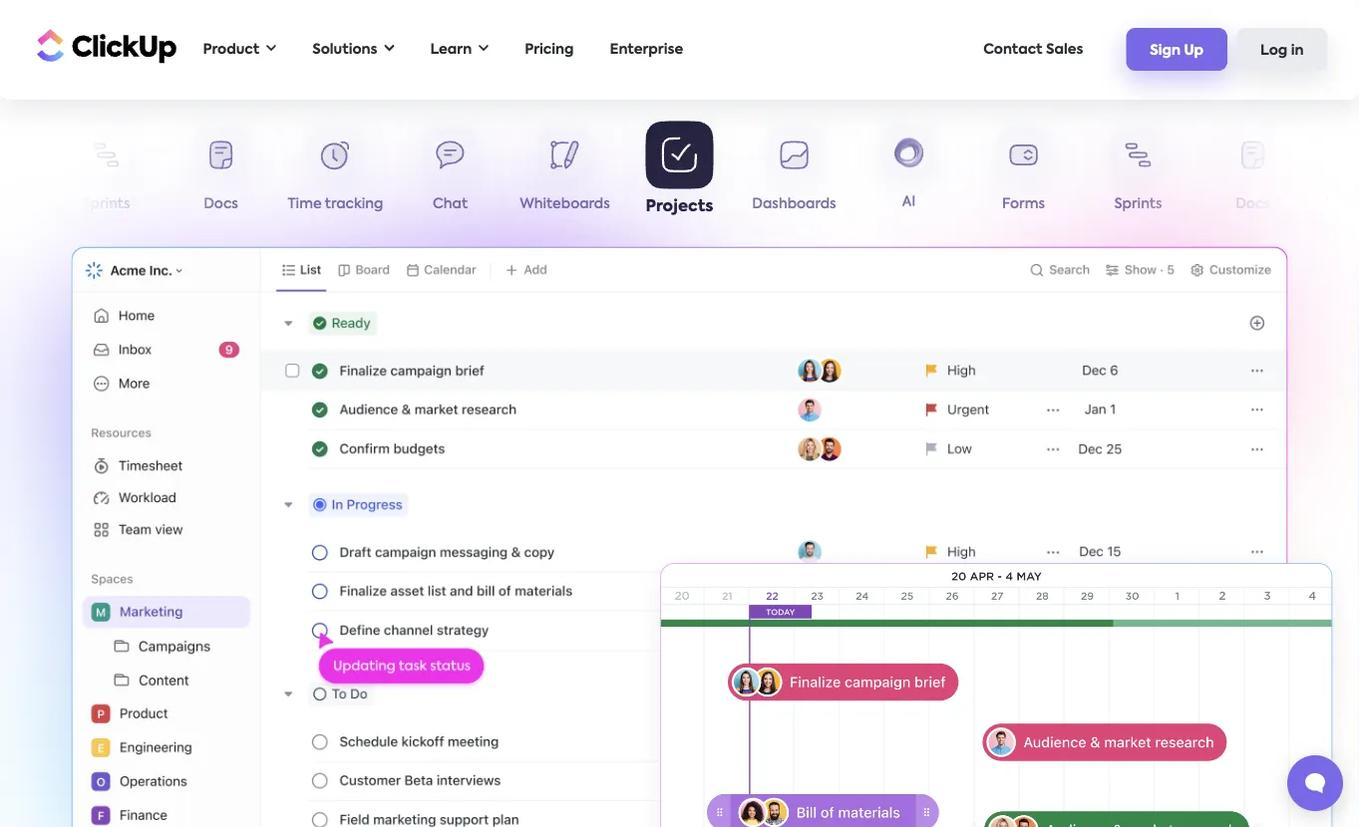 Task type: locate. For each thing, give the bounding box(es) containing it.
1 horizontal spatial time
[[1320, 197, 1354, 211]]

sales
[[1046, 42, 1083, 56]]

contact
[[983, 42, 1043, 56]]

2 docs button from the left
[[1196, 128, 1310, 220]]

enterprise link
[[600, 29, 693, 70]]

time left tracking
[[288, 197, 322, 211]]

1 docs from the left
[[204, 197, 238, 211]]

1 horizontal spatial docs
[[1236, 197, 1270, 211]]

1 horizontal spatial docs button
[[1196, 128, 1310, 220]]

time inside time t button
[[1320, 197, 1354, 211]]

contact sales
[[983, 42, 1083, 56]]

dashboards button
[[737, 128, 852, 220]]

0 horizontal spatial sprints button
[[49, 128, 164, 220]]

0 horizontal spatial sprints
[[82, 197, 130, 211]]

sign up
[[1150, 44, 1204, 58]]

time t
[[1320, 197, 1359, 211]]

1 sprints button from the left
[[49, 128, 164, 220]]

time tracking
[[288, 197, 383, 211]]

solutions
[[312, 42, 377, 56]]

tracking
[[325, 197, 383, 211]]

sprints button
[[49, 128, 164, 220], [1081, 128, 1196, 220]]

time
[[288, 197, 322, 211], [1320, 197, 1354, 211]]

2 sprints button from the left
[[1081, 128, 1196, 220]]

docs button
[[164, 128, 278, 220], [1196, 128, 1310, 220]]

time for time tracking
[[288, 197, 322, 211]]

solutions button
[[302, 29, 404, 70]]

up
[[1184, 44, 1204, 58]]

contact sales link
[[974, 29, 1093, 70]]

docs
[[204, 197, 238, 211], [1236, 197, 1270, 211]]

t
[[1357, 197, 1359, 211]]

2 docs from the left
[[1236, 197, 1270, 211]]

pricing link
[[515, 29, 584, 70]]

time left t
[[1320, 197, 1354, 211]]

time t button
[[1310, 128, 1359, 220]]

chat
[[433, 197, 468, 211]]

0 horizontal spatial docs
[[204, 197, 238, 211]]

forms
[[1002, 197, 1045, 211]]

2 sprints from the left
[[1115, 197, 1162, 211]]

dashboards
[[752, 197, 836, 211]]

time tracking button
[[278, 128, 393, 220]]

pricing
[[525, 42, 574, 56]]

1 time from the left
[[288, 197, 322, 211]]

1 horizontal spatial sprints
[[1115, 197, 1162, 211]]

clickup image
[[31, 27, 177, 65]]

0 horizontal spatial docs button
[[164, 128, 278, 220]]

1 horizontal spatial sprints button
[[1081, 128, 1196, 220]]

0 horizontal spatial time
[[288, 197, 322, 211]]

2 time from the left
[[1320, 197, 1354, 211]]

sprints
[[82, 197, 130, 211], [1115, 197, 1162, 211]]

time inside time tracking button
[[288, 197, 322, 211]]



Task type: describe. For each thing, give the bounding box(es) containing it.
projects button
[[622, 121, 737, 220]]

time for time t
[[1320, 197, 1354, 211]]

log in
[[1261, 44, 1304, 58]]

chat button
[[393, 128, 508, 220]]

in
[[1291, 44, 1304, 58]]

learn button
[[420, 29, 499, 70]]

whiteboards button
[[508, 128, 622, 220]]

product button
[[193, 29, 286, 70]]

whiteboards
[[520, 197, 610, 211]]

forms button
[[966, 128, 1081, 220]]

sign
[[1150, 44, 1181, 58]]

sign up button
[[1126, 28, 1228, 71]]

learn
[[430, 42, 472, 56]]

log in link
[[1237, 28, 1328, 71]]

projects
[[646, 198, 714, 214]]

1 sprints from the left
[[82, 197, 130, 211]]

enterprise
[[610, 42, 683, 56]]

ai
[[902, 197, 916, 211]]

projects image
[[635, 541, 1358, 828]]

log
[[1261, 44, 1288, 58]]

product
[[203, 42, 259, 56]]

ai button
[[852, 127, 966, 220]]

1 docs button from the left
[[164, 128, 278, 220]]



Task type: vqa. For each thing, say whether or not it's contained in the screenshot.
the rightmost 'TIME'
yes



